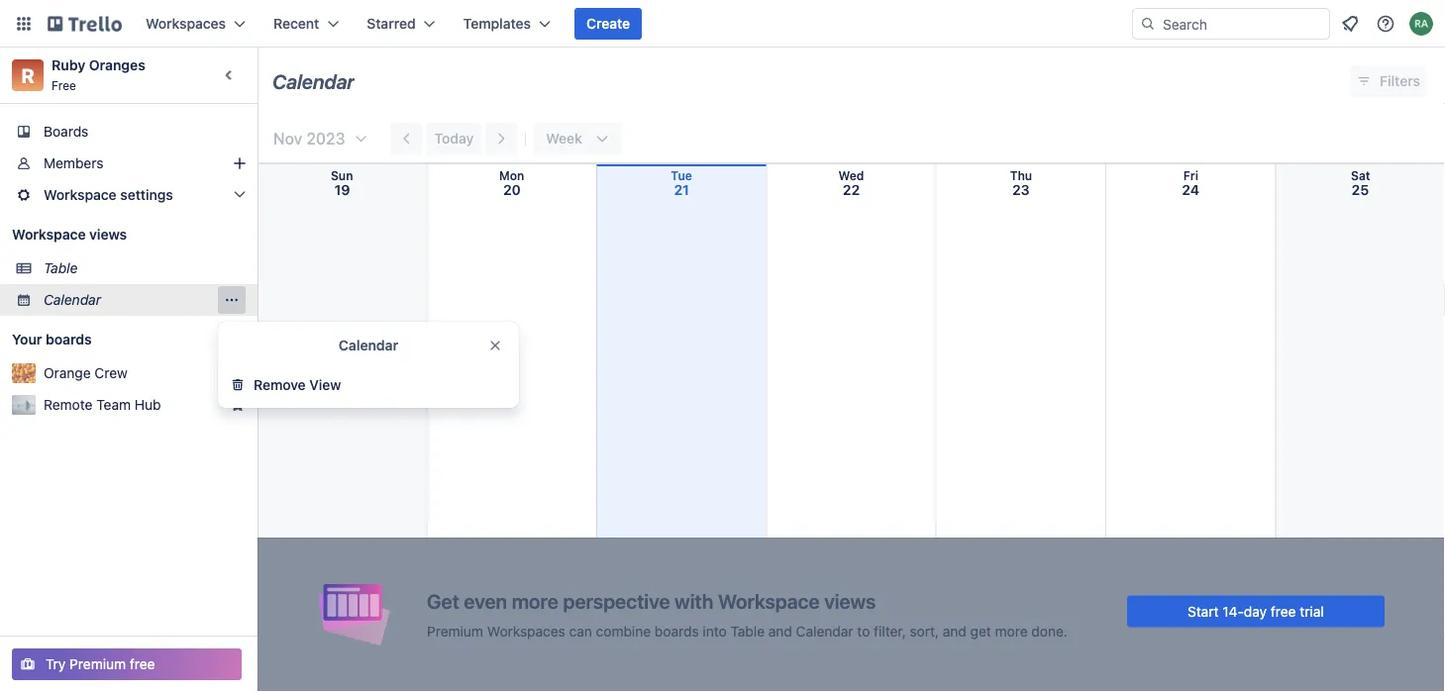 Task type: describe. For each thing, give the bounding box(es) containing it.
starred icon image for remote team hub
[[230, 397, 246, 413]]

2023
[[307, 129, 345, 148]]

try premium free
[[46, 657, 155, 673]]

view
[[310, 377, 341, 393]]

free inside button
[[130, 657, 155, 673]]

Calendar text field
[[273, 62, 355, 100]]

remove
[[254, 377, 306, 393]]

19
[[335, 182, 350, 198]]

filter,
[[874, 623, 906, 640]]

calendar down recent dropdown button
[[273, 69, 355, 93]]

search image
[[1141, 16, 1157, 32]]

20
[[503, 182, 521, 198]]

perspective
[[563, 590, 670, 613]]

combine
[[596, 623, 651, 640]]

even
[[464, 590, 507, 613]]

workspace actions menu image
[[224, 292, 240, 308]]

workspaces button
[[134, 8, 258, 40]]

start 14-day free trial
[[1188, 604, 1325, 620]]

ruby
[[52, 57, 85, 73]]

trial
[[1300, 604, 1325, 620]]

tue
[[671, 169, 693, 183]]

calendar up your boards
[[44, 292, 101, 308]]

today button
[[427, 123, 482, 155]]

remote
[[44, 397, 93, 413]]

nov 2023
[[274, 129, 345, 148]]

create
[[587, 15, 630, 32]]

mon
[[499, 169, 525, 183]]

remove view button
[[218, 370, 519, 401]]

1 and from the left
[[769, 623, 793, 640]]

remote team hub
[[44, 397, 161, 413]]

boards
[[44, 123, 89, 140]]

1 horizontal spatial more
[[996, 623, 1028, 640]]

week button
[[534, 123, 622, 155]]

templates button
[[452, 8, 563, 40]]

oranges
[[89, 57, 145, 73]]

get even more perspective with workspace views premium workspaces can combine boards into table and calendar to filter, sort, and get more done.
[[427, 590, 1068, 640]]

filters
[[1381, 73, 1421, 89]]

sat
[[1352, 169, 1371, 183]]

workspaces inside popup button
[[146, 15, 226, 32]]

today
[[435, 130, 474, 147]]

2 and from the left
[[943, 623, 967, 640]]

starred
[[367, 15, 416, 32]]

get
[[971, 623, 992, 640]]

workspace inside get even more perspective with workspace views premium workspaces can combine boards into table and calendar to filter, sort, and get more done.
[[718, 590, 820, 613]]

0 vertical spatial views
[[89, 226, 127, 243]]

orange crew button
[[44, 364, 222, 384]]

hub
[[135, 397, 161, 413]]

views inside get even more perspective with workspace views premium workspaces can combine boards into table and calendar to filter, sort, and get more done.
[[825, 590, 876, 613]]

sort,
[[910, 623, 940, 640]]

try premium free button
[[12, 649, 242, 681]]

calendar link
[[44, 290, 218, 310]]

23
[[1013, 182, 1030, 198]]

table link
[[44, 259, 246, 278]]

boards link
[[0, 116, 258, 148]]

templates
[[463, 15, 531, 32]]

workspace for workspace settings
[[44, 187, 117, 203]]

sun
[[331, 169, 353, 183]]

with
[[675, 590, 714, 613]]

members link
[[0, 148, 258, 179]]



Task type: vqa. For each thing, say whether or not it's contained in the screenshot.
combine
yes



Task type: locate. For each thing, give the bounding box(es) containing it.
remove view
[[254, 377, 341, 393]]

more right even
[[512, 590, 559, 613]]

24
[[1182, 182, 1200, 198]]

get
[[427, 590, 460, 613]]

premium
[[427, 623, 484, 640], [70, 657, 126, 673]]

premium inside get even more perspective with workspace views premium workspaces can combine boards into table and calendar to filter, sort, and get more done.
[[427, 623, 484, 640]]

to
[[858, 623, 870, 640]]

nov 2023 button
[[266, 123, 369, 155]]

ruby oranges free
[[52, 57, 145, 92]]

your
[[12, 331, 42, 348]]

ruby anderson (rubyanderson7) image
[[1410, 12, 1434, 36]]

more
[[512, 590, 559, 613], [996, 623, 1028, 640]]

and
[[769, 623, 793, 640], [943, 623, 967, 640]]

1 vertical spatial table
[[731, 623, 765, 640]]

into
[[703, 623, 727, 640]]

your boards with 2 items element
[[12, 328, 200, 352]]

0 horizontal spatial workspaces
[[146, 15, 226, 32]]

orange crew
[[44, 365, 128, 382]]

starred icon image left remove
[[230, 366, 246, 382]]

0 horizontal spatial premium
[[70, 657, 126, 673]]

primary element
[[0, 0, 1446, 48]]

1 vertical spatial free
[[130, 657, 155, 673]]

free
[[1271, 604, 1297, 620], [130, 657, 155, 673]]

0 vertical spatial premium
[[427, 623, 484, 640]]

calendar up remove view button
[[339, 337, 399, 354]]

0 vertical spatial free
[[1271, 604, 1297, 620]]

1 vertical spatial workspace
[[12, 226, 86, 243]]

start 14-day free trial link
[[1128, 596, 1385, 628]]

21
[[674, 182, 690, 198]]

r
[[21, 63, 34, 87]]

calendar left to
[[796, 623, 854, 640]]

boards down with
[[655, 623, 699, 640]]

your boards
[[12, 331, 92, 348]]

0 horizontal spatial more
[[512, 590, 559, 613]]

calendar
[[273, 69, 355, 93], [44, 292, 101, 308], [339, 337, 399, 354], [796, 623, 854, 640]]

0 notifications image
[[1339, 12, 1363, 36]]

can
[[569, 623, 592, 640]]

1 vertical spatial workspaces
[[487, 623, 566, 640]]

table down workspace views
[[44, 260, 78, 276]]

filters button
[[1351, 65, 1427, 97]]

orange
[[44, 365, 91, 382]]

premium inside button
[[70, 657, 126, 673]]

workspace navigation collapse icon image
[[216, 61, 244, 89]]

25
[[1352, 182, 1370, 198]]

more right get
[[996, 623, 1028, 640]]

0 horizontal spatial views
[[89, 226, 127, 243]]

menu
[[218, 286, 246, 314]]

1 vertical spatial premium
[[70, 657, 126, 673]]

premium right the try
[[70, 657, 126, 673]]

recent
[[274, 15, 319, 32]]

table right into
[[731, 623, 765, 640]]

starred button
[[355, 8, 448, 40]]

free
[[52, 78, 76, 92]]

workspace
[[44, 187, 117, 203], [12, 226, 86, 243], [718, 590, 820, 613]]

0 vertical spatial more
[[512, 590, 559, 613]]

ruby oranges link
[[52, 57, 145, 73]]

close popover image
[[488, 338, 503, 354]]

workspace settings
[[44, 187, 173, 203]]

workspaces
[[146, 15, 226, 32], [487, 623, 566, 640]]

starred icon image
[[230, 366, 246, 382], [230, 397, 246, 413]]

1 horizontal spatial views
[[825, 590, 876, 613]]

premium down get
[[427, 623, 484, 640]]

1 vertical spatial views
[[825, 590, 876, 613]]

workspace down members
[[44, 187, 117, 203]]

2 vertical spatial workspace
[[718, 590, 820, 613]]

free right the try
[[130, 657, 155, 673]]

22
[[843, 182, 860, 198]]

1 horizontal spatial workspaces
[[487, 623, 566, 640]]

open information menu image
[[1377, 14, 1396, 34]]

0 vertical spatial boards
[[46, 331, 92, 348]]

0 vertical spatial workspace
[[44, 187, 117, 203]]

members
[[44, 155, 104, 171]]

0 horizontal spatial boards
[[46, 331, 92, 348]]

day
[[1245, 604, 1268, 620]]

workspace up into
[[718, 590, 820, 613]]

1 horizontal spatial premium
[[427, 623, 484, 640]]

crew
[[95, 365, 128, 382]]

settings
[[120, 187, 173, 203]]

1 horizontal spatial boards
[[655, 623, 699, 640]]

1 vertical spatial boards
[[655, 623, 699, 640]]

views up to
[[825, 590, 876, 613]]

1 starred icon image from the top
[[230, 366, 246, 382]]

week
[[546, 130, 583, 147]]

nov
[[274, 129, 303, 148]]

workspaces down even
[[487, 623, 566, 640]]

try
[[46, 657, 66, 673]]

Search field
[[1157, 9, 1330, 39]]

table
[[44, 260, 78, 276], [731, 623, 765, 640]]

14-
[[1223, 604, 1245, 620]]

workspaces up workspace navigation collapse icon
[[146, 15, 226, 32]]

back to home image
[[48, 8, 122, 40]]

and right into
[[769, 623, 793, 640]]

remote team hub button
[[44, 395, 222, 415]]

2 starred icon image from the top
[[230, 397, 246, 413]]

create button
[[575, 8, 642, 40]]

workspace down workspace settings
[[12, 226, 86, 243]]

0 horizontal spatial and
[[769, 623, 793, 640]]

free right day
[[1271, 604, 1297, 620]]

workspace views
[[12, 226, 127, 243]]

1 vertical spatial more
[[996, 623, 1028, 640]]

workspaces inside get even more perspective with workspace views premium workspaces can combine boards into table and calendar to filter, sort, and get more done.
[[487, 623, 566, 640]]

0 horizontal spatial table
[[44, 260, 78, 276]]

boards inside get even more perspective with workspace views premium workspaces can combine boards into table and calendar to filter, sort, and get more done.
[[655, 623, 699, 640]]

0 vertical spatial table
[[44, 260, 78, 276]]

thu
[[1010, 169, 1033, 183]]

0 vertical spatial starred icon image
[[230, 366, 246, 382]]

views
[[89, 226, 127, 243], [825, 590, 876, 613]]

1 vertical spatial starred icon image
[[230, 397, 246, 413]]

calendar inside get even more perspective with workspace views premium workspaces can combine boards into table and calendar to filter, sort, and get more done.
[[796, 623, 854, 640]]

team
[[96, 397, 131, 413]]

0 vertical spatial workspaces
[[146, 15, 226, 32]]

starred icon image for orange crew
[[230, 366, 246, 382]]

fri
[[1184, 169, 1199, 183]]

and left get
[[943, 623, 967, 640]]

workspace settings button
[[0, 179, 258, 211]]

1 horizontal spatial table
[[731, 623, 765, 640]]

1 horizontal spatial and
[[943, 623, 967, 640]]

done.
[[1032, 623, 1068, 640]]

boards
[[46, 331, 92, 348], [655, 623, 699, 640]]

table inside get even more perspective with workspace views premium workspaces can combine boards into table and calendar to filter, sort, and get more done.
[[731, 623, 765, 640]]

1 horizontal spatial free
[[1271, 604, 1297, 620]]

r link
[[12, 59, 44, 91]]

recent button
[[262, 8, 351, 40]]

boards up orange
[[46, 331, 92, 348]]

starred icon image right hub
[[230, 397, 246, 413]]

wed
[[839, 169, 865, 183]]

workspace for workspace views
[[12, 226, 86, 243]]

0 horizontal spatial free
[[130, 657, 155, 673]]

start
[[1188, 604, 1219, 620]]

views down workspace settings
[[89, 226, 127, 243]]

workspace inside popup button
[[44, 187, 117, 203]]



